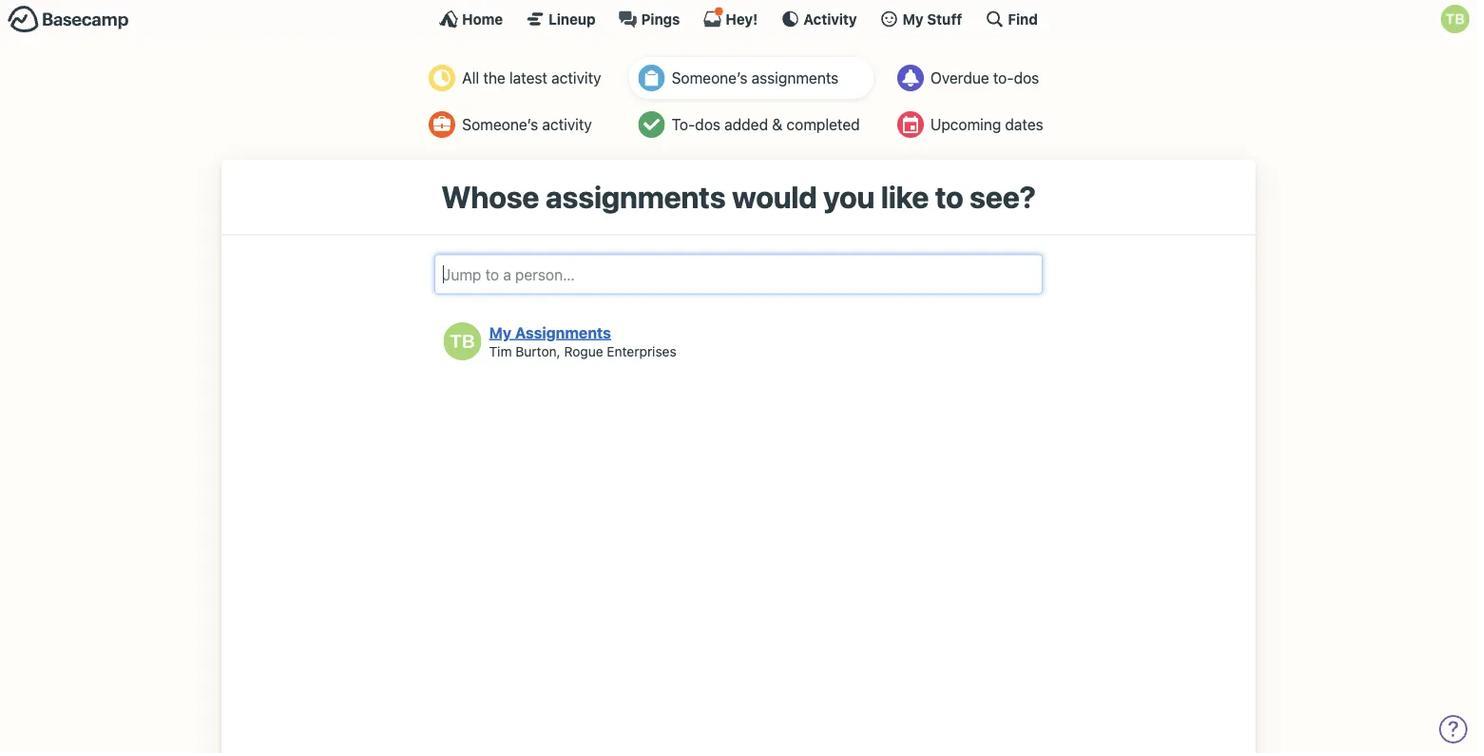 Task type: describe. For each thing, give the bounding box(es) containing it.
pings button
[[619, 10, 680, 29]]

upcoming dates
[[931, 116, 1044, 134]]

Jump to a person… text field
[[435, 254, 1043, 294]]

the
[[483, 69, 506, 87]]

overdue to-dos link
[[888, 57, 1058, 99]]

upcoming dates link
[[888, 104, 1058, 145]]

to-
[[672, 116, 695, 134]]

lineup link
[[526, 10, 596, 29]]

tim burton, rogue enterprises image
[[444, 322, 482, 360]]

my for stuff
[[903, 10, 924, 27]]

overdue to-dos
[[931, 69, 1040, 87]]

to-
[[994, 69, 1014, 87]]

assignments
[[515, 323, 611, 341]]

home
[[462, 10, 503, 27]]

find button
[[986, 10, 1038, 29]]

all the latest activity link
[[420, 57, 616, 99]]

switch accounts image
[[8, 5, 129, 34]]

activity report image
[[429, 65, 456, 91]]

someone's assignments link
[[629, 57, 875, 99]]

hey!
[[726, 10, 758, 27]]

1 vertical spatial activity
[[542, 116, 592, 134]]

assignments for whose
[[546, 179, 726, 215]]

someone's activity
[[462, 116, 592, 134]]

you
[[824, 179, 875, 215]]

whose assignments would you like to see?
[[441, 179, 1036, 215]]

would
[[732, 179, 817, 215]]

burton,
[[516, 343, 561, 359]]

to-dos added & completed link
[[629, 104, 875, 145]]

all the latest activity
[[462, 69, 601, 87]]

activity link
[[781, 10, 857, 29]]



Task type: locate. For each thing, give the bounding box(es) containing it.
0 horizontal spatial assignments
[[546, 179, 726, 215]]

whose
[[441, 179, 540, 215]]

my stuff
[[903, 10, 963, 27]]

assignments
[[752, 69, 839, 87], [546, 179, 726, 215]]

find
[[1008, 10, 1038, 27]]

someone's assignments
[[672, 69, 839, 87]]

0 vertical spatial assignments
[[752, 69, 839, 87]]

assignments up the &
[[752, 69, 839, 87]]

dates
[[1006, 116, 1044, 134]]

1 vertical spatial assignments
[[546, 179, 726, 215]]

1 vertical spatial someone's
[[462, 116, 538, 134]]

my assignments tim burton,        rogue enterprises
[[489, 323, 677, 359]]

someone's up to-
[[672, 69, 748, 87]]

1 horizontal spatial dos
[[1014, 69, 1040, 87]]

0 horizontal spatial someone's
[[462, 116, 538, 134]]

&
[[772, 116, 783, 134]]

completed
[[787, 116, 860, 134]]

someone's activity link
[[420, 104, 616, 145]]

1 horizontal spatial my
[[903, 10, 924, 27]]

1 horizontal spatial assignments
[[752, 69, 839, 87]]

my left the stuff
[[903, 10, 924, 27]]

pings
[[641, 10, 680, 27]]

main element
[[0, 0, 1478, 37]]

0 vertical spatial someone's
[[672, 69, 748, 87]]

lineup
[[549, 10, 596, 27]]

stuff
[[927, 10, 963, 27]]

rogue
[[564, 343, 603, 359]]

my inside popup button
[[903, 10, 924, 27]]

activity
[[804, 10, 857, 27]]

my stuff button
[[880, 10, 963, 29]]

like
[[881, 179, 929, 215]]

someone's for someone's activity
[[462, 116, 538, 134]]

my up 'tim'
[[489, 323, 512, 341]]

assignments inside someone's assignments 'link'
[[752, 69, 839, 87]]

person report image
[[429, 111, 456, 138]]

upcoming
[[931, 116, 1002, 134]]

activity
[[552, 69, 601, 87], [542, 116, 592, 134]]

1 vertical spatial my
[[489, 323, 512, 341]]

hey! button
[[703, 7, 758, 29]]

todo image
[[639, 111, 665, 138]]

my for assignments
[[489, 323, 512, 341]]

0 horizontal spatial dos
[[695, 116, 721, 134]]

tim
[[489, 343, 512, 359]]

1 horizontal spatial someone's
[[672, 69, 748, 87]]

activity down all the latest activity
[[542, 116, 592, 134]]

reports image
[[898, 65, 924, 91]]

to-dos added & completed
[[672, 116, 860, 134]]

dos left added
[[695, 116, 721, 134]]

all
[[462, 69, 479, 87]]

0 vertical spatial dos
[[1014, 69, 1040, 87]]

0 vertical spatial activity
[[552, 69, 601, 87]]

someone's for someone's assignments
[[672, 69, 748, 87]]

latest
[[510, 69, 548, 87]]

my
[[903, 10, 924, 27], [489, 323, 512, 341]]

dos up dates
[[1014, 69, 1040, 87]]

someone's
[[672, 69, 748, 87], [462, 116, 538, 134]]

my inside my assignments tim burton,        rogue enterprises
[[489, 323, 512, 341]]

added
[[725, 116, 768, 134]]

tim burton image
[[1442, 5, 1470, 33]]

someone's down the at top
[[462, 116, 538, 134]]

dos inside overdue to-dos link
[[1014, 69, 1040, 87]]

someone's inside 'link'
[[672, 69, 748, 87]]

home link
[[439, 10, 503, 29]]

see?
[[970, 179, 1036, 215]]

assignment image
[[639, 65, 665, 91]]

0 horizontal spatial my
[[489, 323, 512, 341]]

schedule image
[[898, 111, 924, 138]]

enterprises
[[607, 343, 677, 359]]

activity right latest
[[552, 69, 601, 87]]

overdue
[[931, 69, 990, 87]]

0 vertical spatial my
[[903, 10, 924, 27]]

assignments for someone's
[[752, 69, 839, 87]]

dos inside to-dos added & completed link
[[695, 116, 721, 134]]

to
[[935, 179, 964, 215]]

assignments down todo icon at the top of the page
[[546, 179, 726, 215]]

dos
[[1014, 69, 1040, 87], [695, 116, 721, 134]]

1 vertical spatial dos
[[695, 116, 721, 134]]



Task type: vqa. For each thing, say whether or not it's contained in the screenshot.
the rightmost for
no



